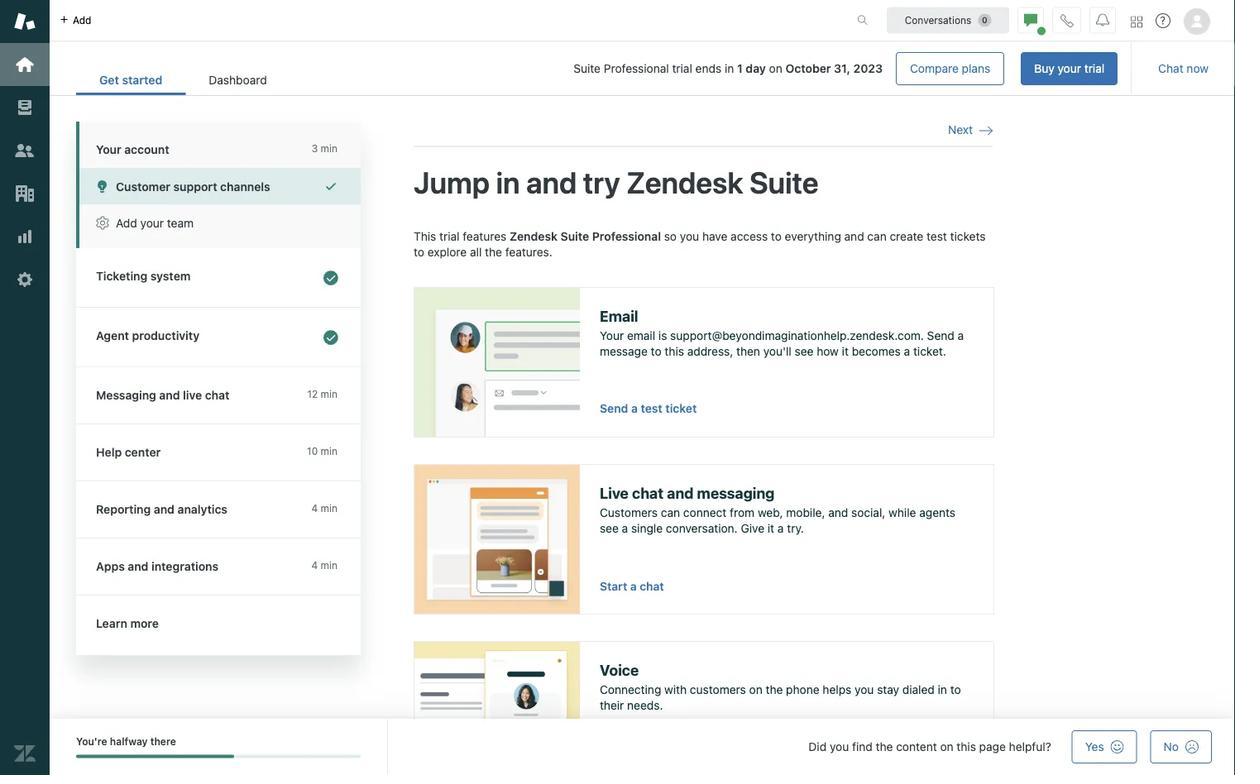 Task type: locate. For each thing, give the bounding box(es) containing it.
4 for apps and integrations
[[312, 560, 318, 572]]

2 vertical spatial on
[[941, 741, 954, 754]]

2 vertical spatial suite
[[561, 229, 590, 243]]

chat up the customers
[[632, 484, 664, 502]]

1 horizontal spatial can
[[868, 229, 887, 243]]

4 min
[[312, 503, 338, 515], [312, 560, 338, 572]]

tab list containing get started
[[76, 65, 290, 95]]

and up connect
[[667, 484, 694, 502]]

in right jump
[[496, 165, 520, 200]]

0 horizontal spatial see
[[600, 522, 619, 536]]

stay
[[878, 683, 900, 697]]

from
[[730, 506, 755, 519]]

1 horizontal spatial it
[[842, 345, 849, 358]]

1 vertical spatial professional
[[593, 229, 661, 243]]

1 horizontal spatial this
[[957, 741, 977, 754]]

your inside button
[[1058, 62, 1082, 75]]

analytics
[[178, 503, 228, 517]]

1 vertical spatial can
[[661, 506, 681, 519]]

region
[[414, 228, 995, 776]]

to down "is"
[[651, 345, 662, 358]]

apps and integrations
[[96, 560, 219, 574]]

trial down notifications image
[[1085, 62, 1105, 75]]

0 horizontal spatial test
[[641, 402, 663, 416]]

3 min from the top
[[321, 446, 338, 457]]

this left page
[[957, 741, 977, 754]]

you inside so you have access to everything and can create test tickets to explore all the features.
[[680, 229, 700, 243]]

1 vertical spatial zendesk
[[510, 229, 558, 243]]

button displays agent's chat status as online. image
[[1025, 14, 1038, 27]]

1 horizontal spatial send
[[928, 329, 955, 342]]

test right create
[[927, 229, 948, 243]]

it down web,
[[768, 522, 775, 536]]

conversation.
[[666, 522, 738, 536]]

0 vertical spatial it
[[842, 345, 849, 358]]

can left create
[[868, 229, 887, 243]]

1 min from the top
[[321, 143, 338, 154]]

your
[[1058, 62, 1082, 75], [140, 216, 164, 230]]

1 horizontal spatial test
[[927, 229, 948, 243]]

did
[[809, 741, 827, 754]]

min inside your account heading
[[321, 143, 338, 154]]

yes button
[[1073, 731, 1138, 764]]

0 horizontal spatial your
[[96, 143, 121, 156]]

example of email conversation inside of the ticketing system and the customer is asking the agent about reimbursement policy. image
[[415, 288, 580, 437]]

agent
[[96, 329, 129, 343]]

tab list
[[76, 65, 290, 95]]

your inside button
[[140, 216, 164, 230]]

1 vertical spatial see
[[600, 522, 619, 536]]

professional left ends
[[604, 62, 669, 75]]

messaging
[[96, 389, 156, 402]]

day
[[746, 62, 766, 75]]

send down message at top
[[600, 402, 629, 416]]

plans
[[962, 62, 991, 75]]

dashboard tab
[[186, 65, 290, 95]]

on right content
[[941, 741, 954, 754]]

see down support@beyondimaginationhelp.zendesk.com.
[[795, 345, 814, 358]]

the left phone
[[766, 683, 783, 697]]

helps
[[823, 683, 852, 697]]

2 horizontal spatial trial
[[1085, 62, 1105, 75]]

is
[[659, 329, 668, 342]]

in right the dialed
[[938, 683, 948, 697]]

trial
[[1085, 62, 1105, 75], [673, 62, 693, 75], [440, 229, 460, 243]]

can
[[868, 229, 887, 243], [661, 506, 681, 519]]

content-title region
[[414, 163, 993, 202]]

to
[[771, 229, 782, 243], [414, 246, 425, 259], [651, 345, 662, 358], [951, 683, 962, 697]]

help
[[96, 446, 122, 459]]

zendesk
[[627, 165, 744, 200], [510, 229, 558, 243]]

center
[[125, 446, 161, 459]]

0 horizontal spatial trial
[[440, 229, 460, 243]]

2 vertical spatial chat
[[640, 580, 664, 593]]

0 vertical spatial 4 min
[[312, 503, 338, 515]]

you for find
[[830, 741, 850, 754]]

1 horizontal spatial see
[[795, 345, 814, 358]]

4 min from the top
[[321, 503, 338, 515]]

4 for reporting and analytics
[[312, 503, 318, 515]]

1 vertical spatial 4
[[312, 560, 318, 572]]

2 vertical spatial you
[[830, 741, 850, 754]]

1 4 min from the top
[[312, 503, 338, 515]]

the right all
[[485, 246, 503, 259]]

main element
[[0, 0, 50, 776]]

2 vertical spatial in
[[938, 683, 948, 697]]

suite inside region
[[561, 229, 590, 243]]

add
[[73, 14, 91, 26]]

in inside section
[[725, 62, 735, 75]]

section containing compare plans
[[304, 52, 1119, 85]]

footer
[[50, 719, 1236, 776]]

0 vertical spatial professional
[[604, 62, 669, 75]]

help center
[[96, 446, 161, 459]]

1 vertical spatial on
[[750, 683, 763, 697]]

0 horizontal spatial in
[[496, 165, 520, 200]]

trial inside button
[[1085, 62, 1105, 75]]

did you find the content on this page helpful?
[[809, 741, 1052, 754]]

0 vertical spatial suite
[[574, 62, 601, 75]]

it right the how
[[842, 345, 849, 358]]

you right did
[[830, 741, 850, 754]]

conversations
[[905, 14, 972, 26]]

halfway
[[110, 736, 148, 748]]

your right buy
[[1058, 62, 1082, 75]]

customers
[[600, 506, 658, 519]]

trial left ends
[[673, 62, 693, 75]]

so you have access to everything and can create test tickets to explore all the features.
[[414, 229, 986, 259]]

2 horizontal spatial the
[[876, 741, 894, 754]]

zendesk inside the content-title region
[[627, 165, 744, 200]]

trial for your
[[1085, 62, 1105, 75]]

test left ticket
[[641, 402, 663, 416]]

professional left so
[[593, 229, 661, 243]]

see down the customers
[[600, 522, 619, 536]]

1 vertical spatial your
[[600, 329, 624, 342]]

1 vertical spatial test
[[641, 402, 663, 416]]

0 vertical spatial the
[[485, 246, 503, 259]]

1 vertical spatial 4 min
[[312, 560, 338, 572]]

0 vertical spatial 4
[[312, 503, 318, 515]]

0 vertical spatial on
[[770, 62, 783, 75]]

on right day
[[770, 62, 783, 75]]

10 min
[[307, 446, 338, 457]]

1 horizontal spatial your
[[1058, 62, 1082, 75]]

section
[[304, 52, 1119, 85]]

1 vertical spatial it
[[768, 522, 775, 536]]

10
[[307, 446, 318, 457]]

a
[[958, 329, 965, 342], [905, 345, 911, 358], [632, 402, 638, 416], [622, 522, 629, 536], [778, 522, 784, 536], [631, 580, 637, 593]]

your inside email your email is support@beyondimaginationhelp.zendesk.com. send a message to this address, then you'll see how it becomes a ticket.
[[600, 329, 624, 342]]

integrations
[[152, 560, 219, 574]]

you
[[680, 229, 700, 243], [855, 683, 875, 697], [830, 741, 850, 754]]

dashboard
[[209, 73, 267, 87]]

voice
[[600, 661, 639, 679]]

0 horizontal spatial zendesk
[[510, 229, 558, 243]]

min
[[321, 143, 338, 154], [321, 389, 338, 400], [321, 446, 338, 457], [321, 503, 338, 515], [321, 560, 338, 572]]

this down "is"
[[665, 345, 685, 358]]

2 4 from the top
[[312, 560, 318, 572]]

to down this
[[414, 246, 425, 259]]

chat
[[1159, 62, 1184, 75]]

you left "stay"
[[855, 683, 875, 697]]

your left account
[[96, 143, 121, 156]]

web,
[[758, 506, 784, 519]]

see inside email your email is support@beyondimaginationhelp.zendesk.com. send a message to this address, then you'll see how it becomes a ticket.
[[795, 345, 814, 358]]

0 vertical spatial zendesk
[[627, 165, 744, 200]]

1 vertical spatial your
[[140, 216, 164, 230]]

0 vertical spatial you
[[680, 229, 700, 243]]

zendesk up features.
[[510, 229, 558, 243]]

31,
[[835, 62, 851, 75]]

the inside voice connecting with customers on the phone helps you stay dialed in to their needs.
[[766, 683, 783, 697]]

0 horizontal spatial this
[[665, 345, 685, 358]]

min for reporting and analytics
[[321, 503, 338, 515]]

0 vertical spatial this
[[665, 345, 685, 358]]

ticketing system button
[[76, 248, 358, 307]]

then
[[737, 345, 761, 358]]

2 horizontal spatial in
[[938, 683, 948, 697]]

0 horizontal spatial you
[[680, 229, 700, 243]]

connecting
[[600, 683, 662, 697]]

2 horizontal spatial you
[[855, 683, 875, 697]]

1 vertical spatial you
[[855, 683, 875, 697]]

to right the dialed
[[951, 683, 962, 697]]

0 vertical spatial your
[[1058, 62, 1082, 75]]

in
[[725, 62, 735, 75], [496, 165, 520, 200], [938, 683, 948, 697]]

it
[[842, 345, 849, 358], [768, 522, 775, 536]]

features
[[463, 229, 507, 243]]

give
[[741, 522, 765, 536]]

the right find
[[876, 741, 894, 754]]

1 horizontal spatial trial
[[673, 62, 693, 75]]

5 min from the top
[[321, 560, 338, 572]]

1 vertical spatial this
[[957, 741, 977, 754]]

and left social,
[[829, 506, 849, 519]]

suite inside the content-title region
[[750, 165, 819, 200]]

1 4 from the top
[[312, 503, 318, 515]]

customers image
[[14, 140, 36, 161]]

start a chat button
[[600, 579, 664, 594]]

buy your trial
[[1035, 62, 1105, 75]]

0 vertical spatial see
[[795, 345, 814, 358]]

while
[[889, 506, 917, 519]]

2 min from the top
[[321, 389, 338, 400]]

0 horizontal spatial it
[[768, 522, 775, 536]]

suite
[[574, 62, 601, 75], [750, 165, 819, 200], [561, 229, 590, 243]]

1 horizontal spatial zendesk
[[627, 165, 744, 200]]

send up the ticket.
[[928, 329, 955, 342]]

0 horizontal spatial send
[[600, 402, 629, 416]]

footer containing did you find the content on this page helpful?
[[50, 719, 1236, 776]]

you inside voice connecting with customers on the phone helps you stay dialed in to their needs.
[[855, 683, 875, 697]]

your right add
[[140, 216, 164, 230]]

you inside footer
[[830, 741, 850, 754]]

you for have
[[680, 229, 700, 243]]

learn
[[96, 617, 127, 631]]

suite inside section
[[574, 62, 601, 75]]

there
[[150, 736, 176, 748]]

see inside live chat and messaging customers can connect from web, mobile, and social, while agents see a single conversation. give it a try.
[[600, 522, 619, 536]]

add your team button
[[79, 205, 361, 242]]

0 horizontal spatial on
[[750, 683, 763, 697]]

2 vertical spatial the
[[876, 741, 894, 754]]

0 vertical spatial can
[[868, 229, 887, 243]]

reporting
[[96, 503, 151, 517]]

zendesk image
[[14, 743, 36, 765]]

1 horizontal spatial your
[[600, 329, 624, 342]]

0 vertical spatial chat
[[205, 389, 230, 402]]

in inside voice connecting with customers on the phone helps you stay dialed in to their needs.
[[938, 683, 948, 697]]

professional inside region
[[593, 229, 661, 243]]

0 vertical spatial your
[[96, 143, 121, 156]]

0 vertical spatial test
[[927, 229, 948, 243]]

it inside live chat and messaging customers can connect from web, mobile, and social, while agents see a single conversation. give it a try.
[[768, 522, 775, 536]]

1 horizontal spatial on
[[770, 62, 783, 75]]

1 vertical spatial in
[[496, 165, 520, 200]]

chat right live at left
[[205, 389, 230, 402]]

email your email is support@beyondimaginationhelp.zendesk.com. send a message to this address, then you'll see how it becomes a ticket.
[[600, 307, 965, 358]]

can up single
[[661, 506, 681, 519]]

1 vertical spatial the
[[766, 683, 783, 697]]

email
[[627, 329, 656, 342]]

1 horizontal spatial the
[[766, 683, 783, 697]]

this
[[414, 229, 437, 243]]

find
[[853, 741, 873, 754]]

on right customers on the right of page
[[750, 683, 763, 697]]

the inside footer
[[876, 741, 894, 754]]

0 vertical spatial in
[[725, 62, 735, 75]]

in left 1
[[725, 62, 735, 75]]

and
[[527, 165, 577, 200], [845, 229, 865, 243], [159, 389, 180, 402], [667, 484, 694, 502], [154, 503, 175, 517], [829, 506, 849, 519], [128, 560, 149, 574]]

get started image
[[14, 54, 36, 75]]

1 vertical spatial chat
[[632, 484, 664, 502]]

chat now button
[[1146, 52, 1223, 85]]

and right apps
[[128, 560, 149, 574]]

trial up explore
[[440, 229, 460, 243]]

your up message at top
[[600, 329, 624, 342]]

and left try at the top of page
[[527, 165, 577, 200]]

0 horizontal spatial can
[[661, 506, 681, 519]]

you right so
[[680, 229, 700, 243]]

progress bar image
[[76, 755, 234, 759]]

0 horizontal spatial your
[[140, 216, 164, 230]]

1 horizontal spatial in
[[725, 62, 735, 75]]

send
[[928, 329, 955, 342], [600, 402, 629, 416]]

see
[[795, 345, 814, 358], [600, 522, 619, 536]]

chat inside "button"
[[640, 580, 664, 593]]

4 min for analytics
[[312, 503, 338, 515]]

yes
[[1086, 741, 1105, 754]]

1 horizontal spatial you
[[830, 741, 850, 754]]

zendesk up so
[[627, 165, 744, 200]]

and right everything
[[845, 229, 865, 243]]

0 vertical spatial send
[[928, 329, 955, 342]]

your for buy
[[1058, 62, 1082, 75]]

2 4 min from the top
[[312, 560, 338, 572]]

chat right start
[[640, 580, 664, 593]]

1 vertical spatial suite
[[750, 165, 819, 200]]

0 horizontal spatial the
[[485, 246, 503, 259]]

organizations image
[[14, 183, 36, 204]]

chat inside live chat and messaging customers can connect from web, mobile, and social, while agents see a single conversation. give it a try.
[[632, 484, 664, 502]]



Task type: describe. For each thing, give the bounding box(es) containing it.
next button
[[949, 123, 993, 138]]

views image
[[14, 97, 36, 118]]

test inside so you have access to everything and can create test tickets to explore all the features.
[[927, 229, 948, 243]]

how
[[817, 345, 839, 358]]

get started
[[99, 73, 163, 87]]

min for help center
[[321, 446, 338, 457]]

can inside live chat and messaging customers can connect from web, mobile, and social, while agents see a single conversation. give it a try.
[[661, 506, 681, 519]]

support@beyondimaginationhelp.zendesk.com.
[[671, 329, 925, 342]]

try.
[[787, 522, 805, 536]]

address,
[[688, 345, 734, 358]]

October 31, 2023 text field
[[786, 62, 883, 75]]

2023
[[854, 62, 883, 75]]

and left live at left
[[159, 389, 180, 402]]

your inside your account heading
[[96, 143, 121, 156]]

it inside email your email is support@beyondimaginationhelp.zendesk.com. send a message to this address, then you'll see how it becomes a ticket.
[[842, 345, 849, 358]]

send a test ticket link
[[600, 402, 697, 416]]

get help image
[[1156, 13, 1171, 28]]

all
[[470, 246, 482, 259]]

trial inside region
[[440, 229, 460, 243]]

reporting and analytics
[[96, 503, 228, 517]]

1 vertical spatial send
[[600, 402, 629, 416]]

to inside voice connecting with customers on the phone helps you stay dialed in to their needs.
[[951, 683, 962, 697]]

can inside so you have access to everything and can create test tickets to explore all the features.
[[868, 229, 887, 243]]

so
[[665, 229, 677, 243]]

min for your account
[[321, 143, 338, 154]]

live
[[183, 389, 202, 402]]

ends
[[696, 62, 722, 75]]

compare plans
[[911, 62, 991, 75]]

customers
[[690, 683, 747, 697]]

ticketing
[[96, 269, 148, 283]]

this inside email your email is support@beyondimaginationhelp.zendesk.com. send a message to this address, then you'll see how it becomes a ticket.
[[665, 345, 685, 358]]

no button
[[1151, 731, 1213, 764]]

create
[[890, 229, 924, 243]]

admin image
[[14, 269, 36, 291]]

customer support channels button
[[79, 168, 361, 205]]

min for messaging and live chat
[[321, 389, 338, 400]]

min for apps and integrations
[[321, 560, 338, 572]]

in inside the content-title region
[[496, 165, 520, 200]]

region containing email
[[414, 228, 995, 776]]

and left analytics
[[154, 503, 175, 517]]

page
[[980, 741, 1007, 754]]

get
[[99, 73, 119, 87]]

the inside so you have access to everything and can create test tickets to explore all the features.
[[485, 246, 503, 259]]

customer
[[116, 180, 171, 193]]

zendesk products image
[[1132, 16, 1143, 28]]

suite professional trial ends in 1 day on october 31, 2023
[[574, 62, 883, 75]]

team
[[167, 216, 194, 230]]

on inside voice connecting with customers on the phone helps you stay dialed in to their needs.
[[750, 683, 763, 697]]

4 min for integrations
[[312, 560, 338, 572]]

jump in and try zendesk suite
[[414, 165, 819, 200]]

now
[[1187, 62, 1209, 75]]

example of how the agent accepts an incoming phone call as well as how to log the details of the call. image
[[415, 642, 580, 776]]

zendesk support image
[[14, 11, 36, 32]]

your for add
[[140, 216, 164, 230]]

agent productivity button
[[76, 308, 358, 367]]

add your team
[[116, 216, 194, 230]]

have
[[703, 229, 728, 243]]

your account heading
[[76, 122, 361, 168]]

send inside email your email is support@beyondimaginationhelp.zendesk.com. send a message to this address, then you'll see how it becomes a ticket.
[[928, 329, 955, 342]]

buy your trial button
[[1022, 52, 1119, 85]]

productivity
[[132, 329, 200, 343]]

message
[[600, 345, 648, 358]]

agents
[[920, 506, 956, 519]]

this inside footer
[[957, 741, 977, 754]]

email
[[600, 307, 639, 325]]

reporting image
[[14, 226, 36, 248]]

next
[[949, 123, 974, 137]]

conversations button
[[887, 7, 1010, 34]]

a inside "button"
[[631, 580, 637, 593]]

your account
[[96, 143, 169, 156]]

single
[[632, 522, 663, 536]]

their
[[600, 699, 624, 713]]

you're halfway there
[[76, 736, 176, 748]]

everything
[[785, 229, 842, 243]]

customer support channels
[[116, 180, 270, 193]]

start a chat
[[600, 580, 664, 593]]

agent productivity
[[96, 329, 200, 343]]

dialed
[[903, 683, 935, 697]]

apps
[[96, 560, 125, 574]]

learn more button
[[76, 596, 358, 652]]

send a test ticket
[[600, 402, 697, 416]]

buy
[[1035, 62, 1055, 75]]

with
[[665, 683, 687, 697]]

notifications image
[[1097, 14, 1110, 27]]

add
[[116, 216, 137, 230]]

3 min
[[312, 143, 338, 154]]

social,
[[852, 506, 886, 519]]

trial for professional
[[673, 62, 693, 75]]

phone
[[787, 683, 820, 697]]

this trial features zendesk suite professional
[[414, 229, 661, 243]]

tickets
[[951, 229, 986, 243]]

example of conversation inside of messaging and the customer is asking the agent about changing the size of the retail order. image
[[415, 465, 580, 614]]

2 horizontal spatial on
[[941, 741, 954, 754]]

mobile,
[[787, 506, 826, 519]]

12
[[307, 389, 318, 400]]

support
[[174, 180, 217, 193]]

ticket
[[666, 402, 697, 416]]

12 min
[[307, 389, 338, 400]]

and inside so you have access to everything and can create test tickets to explore all the features.
[[845, 229, 865, 243]]

started
[[122, 73, 163, 87]]

progress-bar progress bar
[[76, 755, 361, 759]]

helpful?
[[1010, 741, 1052, 754]]

october
[[786, 62, 832, 75]]

chat now
[[1159, 62, 1209, 75]]

becomes
[[852, 345, 901, 358]]

account
[[124, 143, 169, 156]]

1
[[738, 62, 743, 75]]

to right access
[[771, 229, 782, 243]]

try
[[584, 165, 621, 200]]

you'll
[[764, 345, 792, 358]]

explore
[[428, 246, 467, 259]]

voice connecting with customers on the phone helps you stay dialed in to their needs.
[[600, 661, 962, 713]]

to inside email your email is support@beyondimaginationhelp.zendesk.com. send a message to this address, then you'll see how it becomes a ticket.
[[651, 345, 662, 358]]

and inside the content-title region
[[527, 165, 577, 200]]

you're
[[76, 736, 107, 748]]

add button
[[50, 0, 101, 41]]

needs.
[[628, 699, 664, 713]]

live chat and messaging customers can connect from web, mobile, and social, while agents see a single conversation. give it a try.
[[600, 484, 956, 536]]

zendesk inside region
[[510, 229, 558, 243]]

features.
[[506, 246, 553, 259]]



Task type: vqa. For each thing, say whether or not it's contained in the screenshot.
tab containing Subject Line
no



